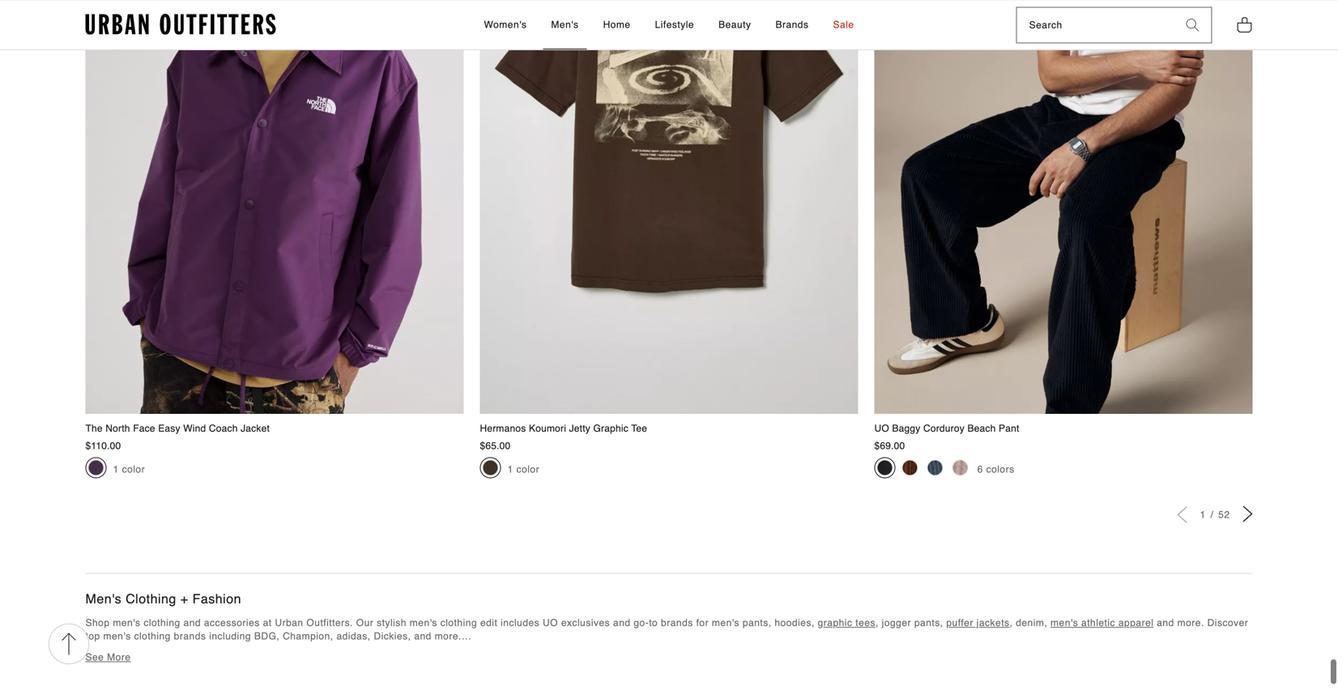 Task type: describe. For each thing, give the bounding box(es) containing it.
+
[[180, 591, 188, 606]]

original price: $69.00 element
[[874, 440, 905, 452]]

1 for $65.00
[[508, 464, 513, 475]]

urban
[[275, 617, 303, 629]]

accessories
[[204, 617, 260, 629]]

Search text field
[[1017, 8, 1174, 43]]

hermanos koumori jetty graphic tee link
[[480, 0, 858, 436]]

see more button
[[85, 652, 131, 663]]

shop men's clothing and accessories at urban outfitters. our stylish men's clothing edit includes uo exclusives and go-to brands for men's pants, hoodies, graphic tees , jogger pants, puffer jackets , denim, men's athletic apparel
[[85, 617, 1154, 629]]

apparel
[[1119, 617, 1154, 629]]

and right the dickies,
[[414, 631, 432, 642]]

dickies,
[[374, 631, 411, 642]]

home link
[[595, 1, 639, 50]]

dark purple image
[[88, 460, 104, 476]]

urban outfitters image
[[85, 14, 276, 35]]

home
[[603, 19, 631, 30]]

jogger
[[882, 617, 911, 629]]

women's link
[[476, 1, 535, 50]]

men's right for at the bottom of page
[[712, 617, 740, 629]]

see more
[[85, 652, 131, 663]]

the north face easy wind coach jacket image
[[85, 0, 464, 414]]

brands
[[776, 19, 809, 30]]

women's
[[484, 19, 527, 30]]

men's link
[[543, 1, 587, 50]]

uo baggy corduroy beach pant link
[[874, 0, 1253, 436]]

main navigation element
[[338, 1, 1000, 50]]

light brown image
[[902, 460, 918, 476]]

more
[[107, 652, 131, 663]]

shop
[[85, 617, 110, 629]]

$65.00
[[480, 440, 511, 452]]

champion,
[[283, 631, 333, 642]]

men's right stylish
[[410, 617, 437, 629]]

and more. discover top men's clothing brands including bdg, champion, adidas, dickies, and more.
[[85, 617, 1249, 642]]

my shopping bag image
[[1237, 16, 1253, 34]]

at
[[263, 617, 272, 629]]

including
[[209, 631, 251, 642]]

clothing down men's clothing + fashion
[[144, 617, 180, 629]]

baggy
[[892, 423, 921, 434]]

clothing left edit
[[440, 617, 477, 629]]

discover
[[1207, 617, 1249, 629]]

color for $65.00
[[516, 464, 540, 475]]

and right the apparel
[[1157, 617, 1174, 629]]

1 horizontal spatial brands
[[661, 617, 693, 629]]

clothing
[[126, 591, 176, 606]]

and down +
[[183, 617, 201, 629]]

graphic
[[593, 423, 629, 434]]

lifestyle
[[655, 19, 694, 30]]

edit
[[480, 617, 498, 629]]

men's clothing + fashion
[[85, 591, 241, 606]]

koumori
[[529, 423, 566, 434]]

brands inside and more. discover top men's clothing brands including bdg, champion, adidas, dickies, and more.
[[174, 631, 206, 642]]

1 pants, from the left
[[743, 617, 772, 629]]

hermanos koumori jetty graphic tee
[[480, 423, 647, 434]]

color for $110.00
[[122, 464, 145, 475]]

beach
[[968, 423, 996, 434]]

men's inside and more. discover top men's clothing brands including bdg, champion, adidas, dickies, and more.
[[103, 631, 131, 642]]

corduroy
[[923, 423, 965, 434]]

jacket
[[241, 423, 270, 434]]

brands link
[[767, 1, 817, 50]]

men's for men's
[[551, 19, 579, 30]]

$69.00
[[874, 440, 905, 452]]

navy image
[[927, 460, 943, 476]]

includes
[[501, 617, 540, 629]]

hoodies,
[[775, 617, 815, 629]]

puffer jackets link
[[946, 617, 1010, 629]]

go-
[[634, 617, 649, 629]]

exclusives
[[561, 617, 610, 629]]

pink image
[[952, 460, 968, 476]]

and left 'go-'
[[613, 617, 631, 629]]

1 vertical spatial more.
[[435, 631, 462, 642]]

uo baggy corduroy beach pant
[[874, 423, 1019, 434]]

to
[[649, 617, 658, 629]]

north
[[106, 423, 130, 434]]



Task type: locate. For each thing, give the bounding box(es) containing it.
hermanos koumori jetty graphic tee image
[[480, 0, 858, 414]]

color
[[122, 464, 145, 475], [516, 464, 540, 475]]

brands right to
[[661, 617, 693, 629]]

see
[[85, 652, 104, 663]]

0 horizontal spatial ,
[[876, 617, 879, 629]]

uo right includes
[[543, 617, 558, 629]]

1 right dark purple image
[[113, 464, 119, 475]]

puffer
[[946, 617, 974, 629]]

men's left home
[[551, 19, 579, 30]]

tee
[[631, 423, 647, 434]]

men's athletic apparel link
[[1051, 617, 1154, 629]]

athletic
[[1081, 617, 1115, 629]]

1 horizontal spatial 1 color
[[508, 464, 540, 475]]

0 vertical spatial uo
[[874, 423, 889, 434]]

color right the brown image
[[516, 464, 540, 475]]

men's up 'shop'
[[85, 591, 122, 606]]

our
[[356, 617, 374, 629]]

1 color for $110.00
[[113, 464, 145, 475]]

colors
[[986, 464, 1015, 475]]

0 horizontal spatial uo
[[543, 617, 558, 629]]

stylish
[[377, 617, 407, 629]]

wind
[[183, 423, 206, 434]]

0 horizontal spatial pants,
[[743, 617, 772, 629]]

more.
[[1178, 617, 1204, 629], [435, 631, 462, 642]]

jetty
[[569, 423, 590, 434]]

sale
[[833, 19, 854, 30]]

0 horizontal spatial color
[[122, 464, 145, 475]]

1 vertical spatial men's
[[85, 591, 122, 606]]

clothing down clothing
[[134, 631, 171, 642]]

black image
[[877, 460, 893, 476]]

0 vertical spatial brands
[[661, 617, 693, 629]]

0 horizontal spatial men's
[[85, 591, 122, 606]]

easy
[[158, 423, 180, 434]]

pant
[[999, 423, 1019, 434]]

1 color
[[113, 464, 145, 475], [508, 464, 540, 475]]

pants, left hoodies,
[[743, 617, 772, 629]]

clothing
[[144, 617, 180, 629], [440, 617, 477, 629], [134, 631, 171, 642]]

, left denim,
[[1010, 617, 1013, 629]]

coach
[[209, 423, 238, 434]]

brands down +
[[174, 631, 206, 642]]

1 color right the brown image
[[508, 464, 540, 475]]

1 left "52"
[[1200, 509, 1209, 520]]

6
[[977, 464, 983, 475]]

1 1 color from the left
[[113, 464, 145, 475]]

2 , from the left
[[1010, 617, 1013, 629]]

1 horizontal spatial uo
[[874, 423, 889, 434]]

graphic tees link
[[818, 617, 876, 629]]

beauty
[[719, 19, 751, 30]]

1 color right dark purple image
[[113, 464, 145, 475]]

more. right the dickies,
[[435, 631, 462, 642]]

men's
[[113, 617, 141, 629], [410, 617, 437, 629], [712, 617, 740, 629], [1051, 617, 1078, 629], [103, 631, 131, 642]]

bdg,
[[254, 631, 280, 642]]

for
[[696, 617, 709, 629]]

clothing inside and more. discover top men's clothing brands including bdg, champion, adidas, dickies, and more.
[[134, 631, 171, 642]]

face
[[133, 423, 155, 434]]

52
[[1218, 509, 1230, 520]]

1 vertical spatial uo
[[543, 617, 558, 629]]

more. left discover in the right of the page
[[1178, 617, 1204, 629]]

0 horizontal spatial more.
[[435, 631, 462, 642]]

uo
[[874, 423, 889, 434], [543, 617, 558, 629]]

1 horizontal spatial color
[[516, 464, 540, 475]]

the
[[85, 423, 103, 434]]

outfitters.
[[307, 617, 353, 629]]

1 horizontal spatial pants,
[[914, 617, 943, 629]]

1 , from the left
[[876, 617, 879, 629]]

men's
[[551, 19, 579, 30], [85, 591, 122, 606]]

2 pants, from the left
[[914, 617, 943, 629]]

and
[[183, 617, 201, 629], [613, 617, 631, 629], [1157, 617, 1174, 629], [414, 631, 432, 642]]

adidas,
[[337, 631, 371, 642]]

tees
[[856, 617, 876, 629]]

men's right 'shop'
[[113, 617, 141, 629]]

, left the jogger
[[876, 617, 879, 629]]

2 horizontal spatial 1
[[1200, 509, 1209, 520]]

1 for $110.00
[[113, 464, 119, 475]]

0 vertical spatial more.
[[1178, 617, 1204, 629]]

top
[[85, 631, 100, 642]]

pants, left puffer
[[914, 617, 943, 629]]

1 horizontal spatial ,
[[1010, 617, 1013, 629]]

None search field
[[1017, 8, 1174, 43]]

men's up more
[[103, 631, 131, 642]]

1 color from the left
[[122, 464, 145, 475]]

2 color from the left
[[516, 464, 540, 475]]

original price: $65.00 element
[[480, 440, 511, 452]]

pants,
[[743, 617, 772, 629], [914, 617, 943, 629]]

uo up the $69.00
[[874, 423, 889, 434]]

men's right denim,
[[1051, 617, 1078, 629]]

jackets
[[977, 617, 1010, 629]]

0 horizontal spatial brands
[[174, 631, 206, 642]]

,
[[876, 617, 879, 629], [1010, 617, 1013, 629]]

uo baggy corduroy beach pant image
[[874, 0, 1253, 414]]

1 horizontal spatial men's
[[551, 19, 579, 30]]

0 vertical spatial men's
[[551, 19, 579, 30]]

the north face easy wind coach jacket
[[85, 423, 270, 434]]

search image
[[1186, 19, 1199, 32]]

the north face easy wind coach jacket link
[[85, 0, 464, 436]]

men's for men's clothing + fashion
[[85, 591, 122, 606]]

1 vertical spatial brands
[[174, 631, 206, 642]]

hermanos
[[480, 423, 526, 434]]

1
[[113, 464, 119, 475], [508, 464, 513, 475], [1200, 509, 1209, 520]]

fashion
[[192, 591, 241, 606]]

color right dark purple image
[[122, 464, 145, 475]]

beauty link
[[711, 1, 759, 50]]

6 colors
[[977, 464, 1015, 475]]

1 right the brown image
[[508, 464, 513, 475]]

1 horizontal spatial more.
[[1178, 617, 1204, 629]]

denim,
[[1016, 617, 1048, 629]]

2 1 color from the left
[[508, 464, 540, 475]]

sale link
[[825, 1, 862, 50]]

brands
[[661, 617, 693, 629], [174, 631, 206, 642]]

brown image
[[482, 460, 499, 476]]

1 color for $65.00
[[508, 464, 540, 475]]

$110.00
[[85, 440, 121, 452]]

lifestyle link
[[647, 1, 702, 50]]

men's inside main navigation element
[[551, 19, 579, 30]]

0 horizontal spatial 1 color
[[113, 464, 145, 475]]

0 horizontal spatial 1
[[113, 464, 119, 475]]

graphic
[[818, 617, 853, 629]]

original price: $110.00 element
[[85, 440, 121, 452]]

1 horizontal spatial 1
[[508, 464, 513, 475]]



Task type: vqa. For each thing, say whether or not it's contained in the screenshot.
THE NORTH FACE EASY WIND COACH JACKET
yes



